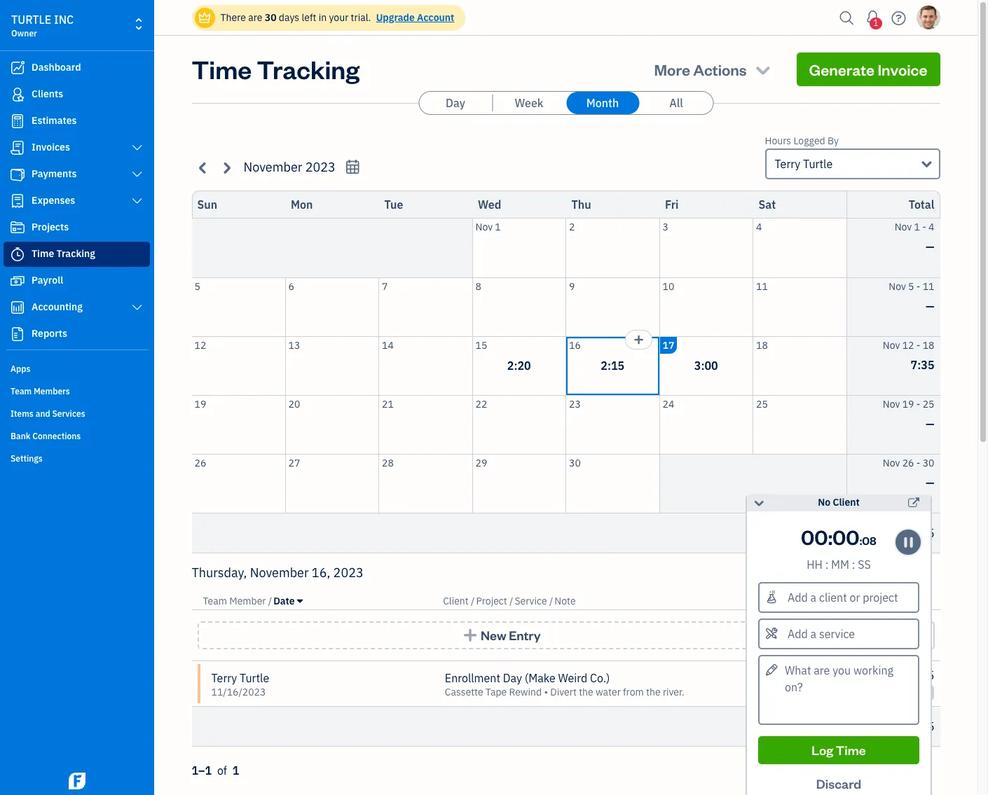 Task type: locate. For each thing, give the bounding box(es) containing it.
time tracking inside the main element
[[32, 248, 95, 260]]

nov inside nov 12 - 18 7:35
[[884, 339, 901, 352]]

nov up nov 5 - 11 —
[[895, 221, 913, 234]]

total up nov 1 - 4 —
[[909, 198, 935, 212]]

2
[[569, 221, 575, 234]]

2023 left choose a date image
[[306, 159, 336, 175]]

0 horizontal spatial 18
[[757, 339, 769, 352]]

11 inside button
[[757, 280, 769, 293]]

0 horizontal spatial 11
[[757, 280, 769, 293]]

1 horizontal spatial team
[[203, 595, 227, 608]]

thursday, november 16, 2023
[[192, 565, 364, 581]]

logged
[[794, 135, 826, 147]]

day link
[[419, 92, 492, 114]]

2 chevron large down image from the top
[[131, 196, 144, 207]]

nov inside nov 5 - 11 —
[[889, 280, 907, 293]]

2 vertical spatial total
[[881, 720, 906, 734]]

18 down nov 5 - 11 —
[[923, 339, 935, 352]]

— up nov 5 - 11 —
[[926, 240, 935, 254]]

payroll link
[[4, 269, 150, 294]]

- for nov 12 - 18 7:35
[[917, 339, 921, 352]]

12 down 5 button
[[195, 339, 206, 352]]

trial.
[[351, 11, 371, 24]]

27 button
[[286, 455, 379, 513]]

1 vertical spatial turtle
[[240, 672, 269, 686]]

start
[[848, 628, 877, 644]]

1 horizontal spatial the
[[647, 687, 661, 699]]

there are 30 days left in your trial. upgrade account
[[221, 11, 455, 24]]

crown image
[[197, 10, 212, 25]]

total right "08"
[[881, 527, 906, 541]]

- for nov 5 - 11 —
[[917, 280, 921, 293]]

terry inside "terry turtle 11/16/2023"
[[211, 672, 237, 686]]

0 vertical spatial november
[[244, 159, 303, 175]]

1 vertical spatial chevron large down image
[[131, 196, 144, 207]]

nov down nov 5 - 11 —
[[884, 339, 901, 352]]

— inside nov 5 - 11 —
[[926, 299, 935, 313]]

1 vertical spatial team
[[203, 595, 227, 608]]

from
[[624, 687, 644, 699]]

— inside "nov 26 - 30 —"
[[926, 476, 935, 490]]

week
[[515, 96, 544, 110]]

00 left "08"
[[833, 524, 860, 551]]

1 vertical spatial terry
[[211, 672, 237, 686]]

1 18 from the left
[[757, 339, 769, 352]]

turtle down logged
[[804, 157, 833, 171]]

1 horizontal spatial 19
[[903, 398, 915, 411]]

timer
[[880, 628, 915, 644]]

clients
[[32, 88, 63, 100]]

2 — from the top
[[926, 299, 935, 313]]

2:15 up billable
[[912, 669, 935, 683]]

15
[[476, 339, 488, 352]]

time tracking down days
[[192, 53, 360, 86]]

1 horizontal spatial 26
[[903, 457, 915, 470]]

team inside the team members link
[[11, 386, 32, 397]]

collapse timer details image
[[753, 495, 766, 512]]

terry up "11/16/2023"
[[211, 672, 237, 686]]

— for nov 5 - 11 —
[[926, 299, 935, 313]]

7:35 up nov 19 - 25 — at the right of the page
[[911, 358, 935, 372]]

month link
[[567, 92, 640, 114]]

1 down wed
[[495, 221, 501, 234]]

1 vertical spatial 2:15
[[912, 669, 935, 683]]

chevron large down image for expenses
[[131, 196, 144, 207]]

2023
[[306, 159, 336, 175], [334, 565, 364, 581]]

7:35 down open in new window icon
[[912, 527, 935, 541]]

the down the co.
[[579, 687, 594, 699]]

- inside nov 1 - 4 —
[[923, 221, 927, 234]]

1 — from the top
[[926, 240, 935, 254]]

00 : 00 : 08
[[802, 524, 877, 551]]

— for nov 1 - 4 —
[[926, 240, 935, 254]]

1 11 from the left
[[757, 280, 769, 293]]

billable
[[895, 687, 930, 700]]

previous month image
[[195, 160, 211, 176]]

november
[[244, 159, 303, 175], [250, 565, 309, 581]]

projects
[[32, 221, 69, 234]]

26
[[195, 457, 206, 470], [903, 457, 915, 470]]

apps
[[11, 364, 30, 374]]

22 button
[[473, 396, 566, 454]]

estimates link
[[4, 109, 150, 134]]

nov
[[476, 221, 493, 234], [895, 221, 913, 234], [889, 280, 907, 293], [884, 339, 901, 352], [884, 398, 901, 411], [884, 457, 901, 470]]

5
[[195, 280, 201, 293], [909, 280, 915, 293]]

18 button
[[754, 337, 847, 395]]

1 26 from the left
[[195, 457, 206, 470]]

in
[[319, 11, 327, 24]]

chevron large down image
[[131, 142, 144, 154]]

12
[[195, 339, 206, 352], [903, 339, 915, 352]]

nov down nov 19 - 25 — at the right of the page
[[884, 457, 901, 470]]

2 vertical spatial chevron large down image
[[131, 302, 144, 313]]

0 horizontal spatial turtle
[[240, 672, 269, 686]]

4
[[757, 221, 763, 234], [929, 221, 935, 234]]

29
[[476, 457, 488, 470]]

reports link
[[4, 322, 150, 347]]

2 25 from the left
[[923, 398, 935, 411]]

report image
[[9, 328, 26, 342]]

1 horizontal spatial turtle
[[804, 157, 833, 171]]

19 inside nov 19 - 25 —
[[903, 398, 915, 411]]

turtle inc owner
[[11, 13, 74, 39]]

chevron large down image inside accounting link
[[131, 302, 144, 313]]

enrollment
[[445, 672, 501, 686]]

1 horizontal spatial 12
[[903, 339, 915, 352]]

time inside time tracking link
[[32, 248, 54, 260]]

play image
[[829, 629, 845, 643]]

inc
[[54, 13, 74, 27]]

19 button
[[192, 396, 285, 454]]

freshbooks image
[[66, 774, 88, 790]]

6 button
[[286, 278, 379, 336]]

0 vertical spatial team
[[11, 386, 32, 397]]

time tracking down projects link
[[32, 248, 95, 260]]

1 horizontal spatial 4
[[929, 221, 935, 234]]

team down 'apps'
[[11, 386, 32, 397]]

0 vertical spatial 2023
[[306, 159, 336, 175]]

19
[[195, 398, 206, 411], [903, 398, 915, 411]]

1 horizontal spatial 5
[[909, 280, 915, 293]]

00 up hh
[[802, 524, 829, 551]]

all link
[[640, 92, 713, 114]]

estimate image
[[9, 114, 26, 128]]

30 inside button
[[569, 457, 581, 470]]

2 12 from the left
[[903, 339, 915, 352]]

tracking down the "left"
[[257, 53, 360, 86]]

client right no
[[834, 497, 860, 509]]

of
[[217, 764, 227, 778]]

:
[[829, 524, 833, 551], [906, 527, 909, 541], [860, 534, 863, 548], [826, 558, 829, 572], [853, 558, 856, 572], [906, 720, 909, 734]]

- inside nov 5 - 11 —
[[917, 280, 921, 293]]

nov down nov 1 - 4 —
[[889, 280, 907, 293]]

chevrondown image
[[754, 60, 773, 79]]

30 inside "nov 26 - 30 —"
[[923, 457, 935, 470]]

hours logged by
[[765, 135, 839, 147]]

8
[[476, 280, 482, 293]]

time right timer icon at left top
[[32, 248, 54, 260]]

the right from
[[647, 687, 661, 699]]

1 5 from the left
[[195, 280, 201, 293]]

client left the project
[[443, 595, 469, 608]]

0 horizontal spatial 12
[[195, 339, 206, 352]]

total for daily total
[[881, 720, 906, 734]]

2023 right 16,
[[334, 565, 364, 581]]

client image
[[9, 88, 26, 102]]

team members
[[11, 386, 70, 397]]

1 horizontal spatial terry
[[775, 157, 801, 171]]

time tracking
[[192, 53, 360, 86], [32, 248, 95, 260]]

0 vertical spatial total
[[909, 198, 935, 212]]

— inside nov 19 - 25 —
[[926, 417, 935, 431]]

0 vertical spatial terry
[[775, 157, 801, 171]]

nov inside "nov 26 - 30 —"
[[884, 457, 901, 470]]

nov down nov 12 - 18 7:35 on the right top
[[884, 398, 901, 411]]

30
[[265, 11, 277, 24], [569, 457, 581, 470], [923, 457, 935, 470]]

0 horizontal spatial 00
[[802, 524, 829, 551]]

november up date
[[250, 565, 309, 581]]

Add a service text field
[[760, 621, 919, 649]]

11
[[757, 280, 769, 293], [923, 280, 935, 293]]

nov inside button
[[476, 221, 493, 234]]

1 vertical spatial total
[[881, 527, 906, 541]]

0 vertical spatial tracking
[[257, 53, 360, 86]]

1 vertical spatial client
[[443, 595, 469, 608]]

9 button
[[567, 278, 660, 336]]

2 19 from the left
[[903, 398, 915, 411]]

2 horizontal spatial 30
[[923, 457, 935, 470]]

25 button
[[754, 396, 847, 454]]

: up ss
[[860, 534, 863, 548]]

the
[[579, 687, 594, 699], [647, 687, 661, 699]]

members
[[34, 386, 70, 397]]

0 horizontal spatial tracking
[[56, 248, 95, 260]]

0 horizontal spatial 25
[[757, 398, 769, 411]]

- for nov 1 - 4 —
[[923, 221, 927, 234]]

23 button
[[567, 396, 660, 454]]

1 horizontal spatial 00
[[833, 524, 860, 551]]

time link
[[872, 595, 896, 608]]

chevron large down image inside the payments link
[[131, 169, 144, 180]]

terry inside dropdown button
[[775, 157, 801, 171]]

terry down hours
[[775, 157, 801, 171]]

chevron large down image
[[131, 169, 144, 180], [131, 196, 144, 207], [131, 302, 144, 313]]

turtle for terry turtle
[[804, 157, 833, 171]]

2 26 from the left
[[903, 457, 915, 470]]

25 inside 25 button
[[757, 398, 769, 411]]

co.
[[591, 672, 607, 686]]

project
[[476, 595, 508, 608]]

1 horizontal spatial time tracking
[[192, 53, 360, 86]]

turtle inside terry turtle dropdown button
[[804, 157, 833, 171]]

0 horizontal spatial team
[[11, 386, 32, 397]]

expense image
[[9, 194, 26, 208]]

november right next month icon
[[244, 159, 303, 175]]

0 horizontal spatial 5
[[195, 280, 201, 293]]

1 horizontal spatial client
[[834, 497, 860, 509]]

16
[[569, 339, 581, 352]]

terry turtle button
[[765, 149, 941, 180]]

monthly
[[838, 527, 878, 541]]

1 left the go to help image
[[874, 18, 879, 28]]

nov for nov 1 - 4 —
[[895, 221, 913, 234]]

18 inside button
[[757, 339, 769, 352]]

4 — from the top
[[926, 476, 935, 490]]

— up monthly total : 7:35
[[926, 476, 935, 490]]

0 horizontal spatial 26
[[195, 457, 206, 470]]

26 up open in new window icon
[[903, 457, 915, 470]]

00
[[802, 524, 829, 551], [833, 524, 860, 551]]

0 vertical spatial turtle
[[804, 157, 833, 171]]

items
[[11, 409, 34, 419]]

1 horizontal spatial 18
[[923, 339, 935, 352]]

tracking down projects link
[[56, 248, 95, 260]]

12 inside button
[[195, 339, 206, 352]]

1 12 from the left
[[195, 339, 206, 352]]

0 horizontal spatial 4
[[757, 221, 763, 234]]

3 chevron large down image from the top
[[131, 302, 144, 313]]

add a time entry image
[[634, 331, 645, 348]]

2 vertical spatial 2:15
[[912, 720, 935, 734]]

1 up nov 5 - 11 —
[[915, 221, 921, 234]]

no
[[819, 497, 831, 509]]

1 horizontal spatial 25
[[923, 398, 935, 411]]

1 horizontal spatial 11
[[923, 280, 935, 293]]

1 inside button
[[495, 221, 501, 234]]

turtle up "11/16/2023"
[[240, 672, 269, 686]]

- inside nov 19 - 25 —
[[917, 398, 921, 411]]

2:15 down billable
[[912, 720, 935, 734]]

more actions button
[[642, 53, 786, 86]]

nov inside nov 1 - 4 —
[[895, 221, 913, 234]]

3 — from the top
[[926, 417, 935, 431]]

team down thursday,
[[203, 595, 227, 608]]

1 vertical spatial day
[[503, 672, 523, 686]]

1 19 from the left
[[195, 398, 206, 411]]

payment image
[[9, 168, 26, 182]]

dashboard image
[[9, 61, 26, 75]]

daily total : 2:15
[[853, 720, 935, 734]]

1 horizontal spatial tracking
[[257, 53, 360, 86]]

new entry
[[481, 628, 541, 644]]

2 5 from the left
[[909, 280, 915, 293]]

4 inside 4 button
[[757, 221, 763, 234]]

1 horizontal spatial 30
[[569, 457, 581, 470]]

nov inside nov 19 - 25 —
[[884, 398, 901, 411]]

team for team members
[[11, 386, 32, 397]]

main element
[[0, 0, 189, 796]]

0 vertical spatial chevron large down image
[[131, 169, 144, 180]]

3 / from the left
[[510, 595, 514, 608]]

time left status
[[872, 595, 894, 608]]

0 vertical spatial 2:15
[[601, 359, 625, 373]]

30 down 23 button
[[569, 457, 581, 470]]

11 button
[[754, 278, 847, 336]]

- inside "nov 26 - 30 —"
[[917, 457, 921, 470]]

1 the from the left
[[579, 687, 594, 699]]

nov for nov 5 - 11 —
[[889, 280, 907, 293]]

river.
[[663, 687, 685, 699]]

1 vertical spatial tracking
[[56, 248, 95, 260]]

2:15
[[601, 359, 625, 373], [912, 669, 935, 683], [912, 720, 935, 734]]

8 button
[[473, 278, 566, 336]]

5 inside button
[[195, 280, 201, 293]]

team member /
[[203, 595, 272, 608]]

total right daily
[[881, 720, 906, 734]]

/ left the project
[[471, 595, 475, 608]]

nov down wed
[[476, 221, 493, 234]]

— up "nov 26 - 30 —"
[[926, 417, 935, 431]]

2:15 for 2:15 non-billable
[[912, 669, 935, 683]]

- inside nov 12 - 18 7:35
[[917, 339, 921, 352]]

nov 5 - 11 —
[[889, 280, 935, 313]]

—
[[926, 240, 935, 254], [926, 299, 935, 313], [926, 417, 935, 431], [926, 476, 935, 490]]

25 down 18 button
[[757, 398, 769, 411]]

dashboard
[[32, 61, 81, 74]]

19 down 12 button
[[195, 398, 206, 411]]

1 chevron large down image from the top
[[131, 169, 144, 180]]

25 down nov 12 - 18 7:35 on the right top
[[923, 398, 935, 411]]

/ left status
[[896, 595, 900, 608]]

11 down nov 1 - 4 —
[[923, 280, 935, 293]]

turtle inside "terry turtle 11/16/2023"
[[240, 672, 269, 686]]

1 horizontal spatial day
[[503, 672, 523, 686]]

/ left 'note' link
[[550, 595, 554, 608]]

0 vertical spatial 7:35
[[911, 358, 935, 372]]

2:15 inside 2:15 non-billable
[[912, 669, 935, 683]]

project image
[[9, 221, 26, 235]]

30 right are on the left top of page
[[265, 11, 277, 24]]

2:15 down 9 button
[[601, 359, 625, 373]]

1 inside dropdown button
[[874, 18, 879, 28]]

5 inside nov 5 - 11 —
[[909, 280, 915, 293]]

thu
[[572, 198, 592, 212]]

3 button
[[660, 219, 753, 277]]

0 horizontal spatial time tracking
[[32, 248, 95, 260]]

2 18 from the left
[[923, 339, 935, 352]]

19 down nov 12 - 18 7:35 on the right top
[[903, 398, 915, 411]]

1 / from the left
[[268, 595, 272, 608]]

— inside nov 1 - 4 —
[[926, 240, 935, 254]]

11 down 4 button
[[757, 280, 769, 293]]

18 inside nov 12 - 18 7:35
[[923, 339, 935, 352]]

28
[[382, 457, 394, 470]]

30 down nov 19 - 25 — at the right of the page
[[923, 457, 935, 470]]

/ left service
[[510, 595, 514, 608]]

note link
[[555, 595, 576, 608]]

- for nov 19 - 25 —
[[917, 398, 921, 411]]

1 vertical spatial time tracking
[[32, 248, 95, 260]]

november 2023
[[244, 159, 336, 175]]

nov for nov 19 - 25 —
[[884, 398, 901, 411]]

7:35
[[911, 358, 935, 372], [912, 527, 935, 541]]

26 down '19' button
[[195, 457, 206, 470]]

log time button
[[759, 737, 920, 765]]

time down daily
[[837, 743, 867, 759]]

18 down the "11" button on the top right of the page
[[757, 339, 769, 352]]

turtle
[[804, 157, 833, 171], [240, 672, 269, 686]]

1 25 from the left
[[757, 398, 769, 411]]

— up nov 12 - 18 7:35 on the right top
[[926, 299, 935, 313]]

terry for terry turtle
[[775, 157, 801, 171]]

0 horizontal spatial day
[[446, 96, 466, 110]]

1 4 from the left
[[757, 221, 763, 234]]

9
[[569, 280, 575, 293]]

2 4 from the left
[[929, 221, 935, 234]]

0 horizontal spatial the
[[579, 687, 594, 699]]

/ left date
[[268, 595, 272, 608]]

chevron large down image for payments
[[131, 169, 144, 180]]

0 horizontal spatial terry
[[211, 672, 237, 686]]

team members link
[[4, 381, 150, 402]]

0 horizontal spatial 19
[[195, 398, 206, 411]]

terry for terry turtle 11/16/2023
[[211, 672, 237, 686]]

1 00 from the left
[[802, 524, 829, 551]]

2 11 from the left
[[923, 280, 935, 293]]

0 vertical spatial time tracking
[[192, 53, 360, 86]]

log time
[[812, 743, 867, 759]]

12 down nov 5 - 11 —
[[903, 339, 915, 352]]



Task type: describe. For each thing, give the bounding box(es) containing it.
nov for nov 1
[[476, 221, 493, 234]]

connections
[[32, 431, 81, 442]]

caretdown image
[[297, 596, 303, 607]]

divert
[[551, 687, 577, 699]]

turtle for terry turtle 11/16/2023
[[240, 672, 269, 686]]

11/16/2023
[[211, 687, 266, 699]]

tape
[[486, 687, 507, 699]]

all
[[670, 96, 684, 110]]

mm
[[832, 558, 850, 572]]

expenses link
[[4, 189, 150, 214]]

— for nov 26 - 30 —
[[926, 476, 935, 490]]

plus image
[[462, 629, 479, 643]]

team for team member /
[[203, 595, 227, 608]]

chart image
[[9, 301, 26, 315]]

16,
[[312, 565, 331, 581]]

4 button
[[754, 219, 847, 277]]

apps link
[[4, 358, 150, 379]]

water
[[596, 687, 621, 699]]

status link
[[901, 595, 930, 608]]

5 button
[[192, 278, 285, 336]]

account
[[417, 11, 455, 24]]

status
[[901, 595, 930, 608]]

19 inside button
[[195, 398, 206, 411]]

generate invoice
[[810, 60, 928, 79]]

are
[[248, 11, 263, 24]]

items and services link
[[4, 403, 150, 424]]

29 button
[[473, 455, 566, 513]]

24
[[663, 398, 675, 411]]

accounting
[[32, 301, 83, 313]]

4 / from the left
[[550, 595, 554, 608]]

1 vertical spatial november
[[250, 565, 309, 581]]

30 button
[[567, 455, 660, 513]]

client / project / service / note
[[443, 595, 576, 608]]

- for nov 26 - 30 —
[[917, 457, 921, 470]]

: right hh
[[826, 558, 829, 572]]

upgrade
[[376, 11, 415, 24]]

time / status
[[872, 595, 930, 608]]

timer image
[[9, 248, 26, 262]]

upgrade account link
[[374, 11, 455, 24]]

4 inside nov 1 - 4 —
[[929, 221, 935, 234]]

2:20
[[508, 359, 531, 373]]

13
[[289, 339, 300, 352]]

21
[[382, 398, 394, 411]]

money image
[[9, 274, 26, 288]]

day inside enrollment day ( make weird co. ) cassette tape rewind • divert the water from the river.
[[503, 672, 523, 686]]

7:35 inside nov 12 - 18 7:35
[[911, 358, 935, 372]]

tracking inside the main element
[[56, 248, 95, 260]]

6
[[289, 280, 294, 293]]

26 button
[[192, 455, 285, 513]]

start timer
[[848, 628, 915, 644]]

1 vertical spatial 2023
[[334, 565, 364, 581]]

: left monthly
[[829, 524, 833, 551]]

10
[[663, 280, 675, 293]]

5 / from the left
[[896, 595, 900, 608]]

terry turtle 11/16/2023
[[211, 672, 269, 699]]

14
[[382, 339, 394, 352]]

cassette
[[445, 687, 484, 699]]

invoices
[[32, 141, 70, 154]]

0 vertical spatial client
[[834, 497, 860, 509]]

search image
[[836, 7, 859, 28]]

by
[[828, 135, 839, 147]]

20 button
[[286, 396, 379, 454]]

1 right "of"
[[233, 764, 239, 778]]

nov 1 - 4 —
[[895, 221, 935, 254]]

12 inside nov 12 - 18 7:35
[[903, 339, 915, 352]]

fri
[[666, 198, 679, 212]]

go to help image
[[888, 7, 911, 28]]

3:00
[[695, 359, 719, 373]]

invoice
[[878, 60, 928, 79]]

23
[[569, 398, 581, 411]]

tue
[[385, 198, 404, 212]]

: inside 00 : 00 : 08
[[860, 534, 863, 548]]

month
[[587, 96, 619, 110]]

discard
[[817, 776, 862, 792]]

2 the from the left
[[647, 687, 661, 699]]

payments
[[32, 168, 77, 180]]

1–1
[[192, 764, 212, 778]]

no client
[[819, 497, 860, 509]]

services
[[52, 409, 85, 419]]

0 horizontal spatial 30
[[265, 11, 277, 24]]

2 00 from the left
[[833, 524, 860, 551]]

Add a client or project text field
[[760, 584, 919, 612]]

1 vertical spatial 7:35
[[912, 527, 935, 541]]

nov for nov 12 - 18 7:35
[[884, 339, 901, 352]]

1 inside nov 1 - 4 —
[[915, 221, 921, 234]]

•
[[545, 687, 548, 699]]

0 vertical spatial day
[[446, 96, 466, 110]]

nov 19 - 25 —
[[884, 398, 935, 431]]

choose a date image
[[345, 159, 361, 175]]

7 button
[[379, 278, 472, 336]]

11 inside nov 5 - 11 —
[[923, 280, 935, 293]]

pause timer image
[[900, 535, 919, 552]]

26 inside 26 button
[[195, 457, 206, 470]]

turtle
[[11, 13, 51, 27]]

bank connections
[[11, 431, 81, 442]]

time inside log time button
[[837, 743, 867, 759]]

payroll
[[32, 274, 63, 287]]

2 / from the left
[[471, 595, 475, 608]]

: left ss
[[853, 558, 856, 572]]

more actions
[[655, 60, 747, 79]]

payments link
[[4, 162, 150, 187]]

2:15 non-billable
[[873, 669, 935, 700]]

left
[[302, 11, 317, 24]]

discard button
[[759, 771, 920, 796]]

20
[[289, 398, 300, 411]]

chevron large down image for accounting
[[131, 302, 144, 313]]

time down there
[[192, 53, 252, 86]]

new
[[481, 628, 507, 644]]

— for nov 19 - 25 —
[[926, 417, 935, 431]]

actions
[[694, 60, 747, 79]]

days
[[279, 11, 300, 24]]

open in new window image
[[909, 495, 920, 512]]

invoice image
[[9, 141, 26, 155]]

service
[[515, 595, 547, 608]]

nov 12 - 18 7:35
[[884, 339, 935, 372]]

total for monthly total
[[881, 527, 906, 541]]

wed
[[478, 198, 502, 212]]

: down billable
[[906, 720, 909, 734]]

10 button
[[660, 278, 753, 336]]

member
[[230, 595, 266, 608]]

there
[[221, 11, 246, 24]]

owner
[[11, 28, 37, 39]]

0 horizontal spatial client
[[443, 595, 469, 608]]

17
[[663, 339, 675, 352]]

28 button
[[379, 455, 472, 513]]

25 inside nov 19 - 25 —
[[923, 398, 935, 411]]

13 button
[[286, 337, 379, 395]]

: down open in new window icon
[[906, 527, 909, 541]]

terry turtle
[[775, 157, 833, 171]]

hours
[[765, 135, 792, 147]]

1–1 of 1
[[192, 764, 239, 778]]

2:15 for 2:15
[[601, 359, 625, 373]]

What are you working on? text field
[[759, 656, 920, 726]]

bank connections link
[[4, 426, 150, 447]]

next month image
[[218, 160, 235, 176]]

26 inside "nov 26 - 30 —"
[[903, 457, 915, 470]]

(
[[525, 672, 529, 686]]

nov for nov 26 - 30 —
[[884, 457, 901, 470]]



Task type: vqa. For each thing, say whether or not it's contained in the screenshot.
Fri 17
no



